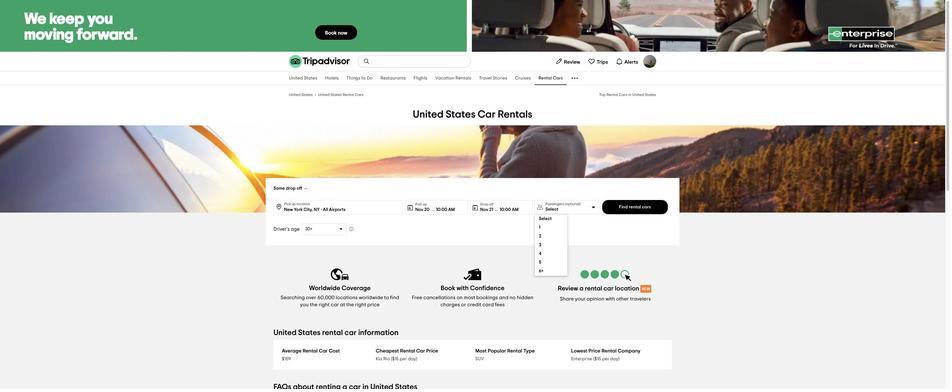 Task type: locate. For each thing, give the bounding box(es) containing it.
2 horizontal spatial rental
[[629, 205, 641, 210]]

pick up location
[[284, 202, 310, 206]]

age
[[291, 227, 300, 232]]

car
[[604, 286, 614, 292], [331, 302, 339, 308], [345, 329, 357, 337]]

0 horizontal spatial price
[[426, 349, 438, 354]]

rental up "opinion"
[[585, 286, 602, 292]]

united
[[289, 76, 303, 81], [289, 93, 301, 97], [318, 93, 330, 97], [633, 93, 644, 97], [413, 109, 444, 120], [274, 329, 297, 337]]

1 horizontal spatial the
[[346, 302, 354, 308]]

right down worldwide at the left bottom
[[355, 302, 366, 308]]

car left information
[[345, 329, 357, 337]]

to
[[362, 76, 366, 81], [384, 295, 389, 300]]

select down passengers at the right
[[546, 207, 559, 212]]

1 horizontal spatial am
[[512, 207, 519, 212]]

1 nov from the left
[[415, 207, 424, 212]]

rental up enterprise ($15 per day)
[[602, 349, 617, 354]]

0 vertical spatial review
[[564, 59, 580, 65]]

2 horizontal spatial car
[[478, 109, 496, 120]]

0 vertical spatial rentals
[[456, 76, 471, 81]]

confidence
[[470, 285, 505, 292]]

coverage
[[342, 285, 371, 292]]

off right "drop"
[[297, 186, 302, 191]]

find rental cars
[[619, 205, 651, 210]]

united states rental cars
[[318, 93, 364, 97]]

0 horizontal spatial the
[[310, 302, 318, 308]]

rental inside find rental cars button
[[629, 205, 641, 210]]

2 vertical spatial rental
[[322, 329, 343, 337]]

average
[[282, 349, 302, 354]]

1 vertical spatial united states link
[[289, 92, 313, 97]]

cheapest
[[376, 349, 399, 354]]

3
[[539, 243, 542, 247]]

trips link
[[586, 55, 611, 68]]

1 horizontal spatial car
[[416, 349, 425, 354]]

1 horizontal spatial 10:00 am
[[500, 207, 519, 212]]

1 vertical spatial off
[[489, 203, 494, 206]]

0 horizontal spatial 10:00
[[436, 207, 447, 212]]

united states link
[[285, 71, 321, 85], [289, 92, 313, 97]]

to left find
[[384, 295, 389, 300]]

review up share
[[558, 286, 578, 292]]

cars down review link
[[553, 76, 563, 81]]

am for 20
[[448, 207, 455, 212]]

nov down the pick up
[[415, 207, 424, 212]]

1 united states from the top
[[289, 76, 317, 81]]

location up other on the right bottom of page
[[615, 286, 640, 292]]

car up share your opinion with other travelers
[[604, 286, 614, 292]]

to inside searching over 60,000 locations worldwide to find you the right car at the right price
[[384, 295, 389, 300]]

things to do
[[347, 76, 373, 81]]

review left trips link at the top
[[564, 59, 580, 65]]

searching over 60,000 locations worldwide to find you the right car at the right price
[[281, 295, 399, 308]]

location down same drop off
[[297, 202, 310, 206]]

things to do link
[[343, 71, 377, 85]]

review
[[564, 59, 580, 65], [558, 286, 578, 292]]

passengers
[[546, 202, 565, 206]]

1 horizontal spatial rentals
[[498, 109, 533, 120]]

1 vertical spatial review
[[558, 286, 578, 292]]

None search field
[[358, 56, 470, 67]]

car left at
[[331, 302, 339, 308]]

rental right 'cruises' link
[[539, 76, 552, 81]]

travel stories
[[479, 76, 508, 81]]

cruises
[[515, 76, 531, 81]]

enterprise
[[571, 357, 593, 362]]

per down lowest price rental company
[[602, 357, 610, 362]]

1 horizontal spatial car
[[345, 329, 357, 337]]

drop
[[480, 203, 488, 206]]

united states rental car information
[[274, 329, 399, 337]]

select up 1
[[539, 217, 552, 221]]

1 right from the left
[[319, 302, 330, 308]]

am right 21
[[512, 207, 519, 212]]

0 horizontal spatial 10:00 am
[[436, 207, 455, 212]]

share your opinion with other travelers
[[560, 297, 651, 302]]

to left do
[[362, 76, 366, 81]]

1 horizontal spatial price
[[589, 349, 601, 354]]

bookings
[[477, 295, 498, 300]]

nov
[[415, 207, 424, 212], [480, 207, 489, 212]]

1 10:00 from the left
[[436, 207, 447, 212]]

0 horizontal spatial up
[[292, 202, 296, 206]]

1 vertical spatial car
[[331, 302, 339, 308]]

on
[[457, 295, 463, 300]]

2 the from the left
[[346, 302, 354, 308]]

10:00 am right 20
[[436, 207, 455, 212]]

cheapest rental car price
[[376, 349, 438, 354]]

am for 21
[[512, 207, 519, 212]]

select
[[546, 207, 559, 212], [539, 217, 552, 221]]

1 vertical spatial location
[[615, 286, 640, 292]]

up up 20
[[423, 203, 427, 206]]

0 horizontal spatial pick
[[284, 202, 291, 206]]

kia
[[376, 357, 383, 362]]

2 horizontal spatial car
[[604, 286, 614, 292]]

2 united states from the top
[[289, 93, 313, 97]]

share
[[560, 297, 574, 302]]

alerts link
[[613, 55, 641, 68]]

same
[[274, 186, 285, 191]]

in
[[629, 93, 632, 97]]

1 vertical spatial rental
[[585, 286, 602, 292]]

2 ($15 from the left
[[594, 357, 601, 362]]

0 horizontal spatial am
[[448, 207, 455, 212]]

1 vertical spatial to
[[384, 295, 389, 300]]

10:00 right 20
[[436, 207, 447, 212]]

cars down things to do link
[[355, 93, 364, 97]]

1 pick from the left
[[284, 202, 291, 206]]

worldwide
[[309, 285, 340, 292]]

off up 21
[[489, 203, 494, 206]]

car for information
[[345, 329, 357, 337]]

car
[[478, 109, 496, 120], [319, 349, 328, 354], [416, 349, 425, 354]]

($15 right rio
[[391, 357, 399, 362]]

rental up kia rio ($15 per day)
[[400, 349, 415, 354]]

passengers (optional) select
[[546, 202, 581, 212]]

per
[[400, 357, 407, 362], [602, 357, 610, 362]]

free
[[412, 295, 422, 300]]

book
[[441, 285, 455, 292]]

(optional)
[[565, 202, 581, 206]]

day) down cheapest rental car price
[[408, 357, 417, 362]]

0 vertical spatial rental
[[629, 205, 641, 210]]

car for cost
[[319, 349, 328, 354]]

travel stories link
[[475, 71, 511, 85]]

0 vertical spatial united states
[[289, 76, 317, 81]]

travel
[[479, 76, 492, 81]]

pick up "nov 20"
[[415, 203, 422, 206]]

right down 60,000
[[319, 302, 330, 308]]

nov down drop
[[480, 207, 489, 212]]

2 up from the left
[[423, 203, 427, 206]]

vacation rentals link
[[432, 71, 475, 85]]

flights
[[414, 76, 428, 81]]

10:00 right 21
[[500, 207, 511, 212]]

new
[[642, 287, 650, 291]]

1 horizontal spatial to
[[384, 295, 389, 300]]

1 horizontal spatial right
[[355, 302, 366, 308]]

up down "drop"
[[292, 202, 296, 206]]

with down review a rental car location new on the bottom right of the page
[[606, 297, 615, 302]]

1 horizontal spatial per
[[602, 357, 610, 362]]

2 pick from the left
[[415, 203, 422, 206]]

1 horizontal spatial ($15
[[594, 357, 601, 362]]

2 10:00 from the left
[[500, 207, 511, 212]]

the
[[310, 302, 318, 308], [346, 302, 354, 308]]

profile picture image
[[644, 55, 657, 68]]

0 horizontal spatial rental
[[322, 329, 343, 337]]

1 day) from the left
[[408, 357, 417, 362]]

up for nov 21
[[423, 203, 427, 206]]

0 horizontal spatial per
[[400, 357, 407, 362]]

0 horizontal spatial ($15
[[391, 357, 399, 362]]

2 per from the left
[[602, 357, 610, 362]]

1 up from the left
[[292, 202, 296, 206]]

2 vertical spatial car
[[345, 329, 357, 337]]

0 horizontal spatial to
[[362, 76, 366, 81]]

1 horizontal spatial 10:00
[[500, 207, 511, 212]]

charges
[[441, 302, 460, 308]]

10:00 am right 21
[[500, 207, 519, 212]]

0 horizontal spatial right
[[319, 302, 330, 308]]

pick
[[284, 202, 291, 206], [415, 203, 422, 206]]

cars
[[553, 76, 563, 81], [355, 93, 364, 97], [619, 93, 628, 97]]

1 vertical spatial united states
[[289, 93, 313, 97]]

0 vertical spatial car
[[604, 286, 614, 292]]

2 right from the left
[[355, 302, 366, 308]]

nov 21
[[480, 207, 493, 212]]

1 horizontal spatial pick
[[415, 203, 422, 206]]

cars left the in
[[619, 93, 628, 97]]

0 vertical spatial to
[[362, 76, 366, 81]]

am right 20
[[448, 207, 455, 212]]

rental up cost
[[322, 329, 343, 337]]

with up the on
[[457, 285, 469, 292]]

0 horizontal spatial with
[[457, 285, 469, 292]]

1 vertical spatial rentals
[[498, 109, 533, 120]]

united states
[[289, 76, 317, 81], [289, 93, 313, 97]]

10:00 am for nov 20
[[436, 207, 455, 212]]

2 horizontal spatial cars
[[619, 93, 628, 97]]

you
[[300, 302, 309, 308]]

restaurants
[[381, 76, 406, 81]]

card
[[483, 302, 494, 308]]

pick down same drop off
[[284, 202, 291, 206]]

1 horizontal spatial rental
[[585, 286, 602, 292]]

0 vertical spatial location
[[297, 202, 310, 206]]

rental
[[539, 76, 552, 81], [343, 93, 354, 97], [607, 93, 619, 97], [303, 349, 318, 354], [400, 349, 415, 354], [507, 349, 523, 354], [602, 349, 617, 354]]

1 vertical spatial select
[[539, 217, 552, 221]]

0 horizontal spatial car
[[331, 302, 339, 308]]

nov for nov 21
[[480, 207, 489, 212]]

0 vertical spatial with
[[457, 285, 469, 292]]

day) down lowest price rental company
[[611, 357, 620, 362]]

0 horizontal spatial nov
[[415, 207, 424, 212]]

0 horizontal spatial day)
[[408, 357, 417, 362]]

1 am from the left
[[448, 207, 455, 212]]

rental left type
[[507, 349, 523, 354]]

rental right the 'top'
[[607, 93, 619, 97]]

1 horizontal spatial with
[[606, 297, 615, 302]]

6+
[[539, 269, 544, 274]]

0 vertical spatial select
[[546, 207, 559, 212]]

1 horizontal spatial up
[[423, 203, 427, 206]]

to inside things to do link
[[362, 76, 366, 81]]

0 vertical spatial off
[[297, 186, 302, 191]]

0 horizontal spatial car
[[319, 349, 328, 354]]

with
[[457, 285, 469, 292], [606, 297, 615, 302]]

City or Airport text field
[[284, 201, 400, 213]]

and
[[499, 295, 509, 300]]

1 horizontal spatial day)
[[611, 357, 620, 362]]

per down cheapest rental car price
[[400, 357, 407, 362]]

type
[[524, 349, 535, 354]]

rental right the find
[[629, 205, 641, 210]]

top rental cars in united states
[[600, 93, 657, 97]]

2 10:00 am from the left
[[500, 207, 519, 212]]

stories
[[493, 76, 508, 81]]

rental down things
[[343, 93, 354, 97]]

1 10:00 am from the left
[[436, 207, 455, 212]]

($15 down lowest price rental company
[[594, 357, 601, 362]]

the down over
[[310, 302, 318, 308]]

restaurants link
[[377, 71, 410, 85]]

the right at
[[346, 302, 354, 308]]

car for rentals
[[478, 109, 496, 120]]

1 horizontal spatial nov
[[480, 207, 489, 212]]

cancellations
[[424, 295, 456, 300]]

2 nov from the left
[[480, 207, 489, 212]]

2 am from the left
[[512, 207, 519, 212]]



Task type: vqa. For each thing, say whether or not it's contained in the screenshot.
at
yes



Task type: describe. For each thing, give the bounding box(es) containing it.
united states car rentals
[[413, 109, 533, 120]]

nov for nov 20
[[415, 207, 424, 212]]

rental for location
[[585, 286, 602, 292]]

review link
[[553, 55, 583, 68]]

find rental cars button
[[602, 200, 668, 214]]

pick for drop off
[[284, 202, 291, 206]]

cars
[[642, 205, 651, 210]]

0 horizontal spatial rentals
[[456, 76, 471, 81]]

most
[[476, 349, 487, 354]]

suv
[[476, 357, 484, 362]]

free cancellations on most bookings and no hidden charges or credit card fees
[[412, 295, 534, 308]]

$159
[[282, 357, 291, 362]]

information
[[358, 329, 399, 337]]

1 the from the left
[[310, 302, 318, 308]]

hotels
[[325, 76, 339, 81]]

price
[[367, 302, 380, 308]]

2 price from the left
[[589, 349, 601, 354]]

trips
[[597, 59, 608, 65]]

no
[[510, 295, 516, 300]]

select inside passengers (optional) select
[[546, 207, 559, 212]]

hotels link
[[321, 71, 343, 85]]

find
[[390, 295, 399, 300]]

1 ($15 from the left
[[391, 357, 399, 362]]

rio
[[384, 357, 390, 362]]

1 horizontal spatial off
[[489, 203, 494, 206]]

locations
[[336, 295, 358, 300]]

up for drop off
[[292, 202, 296, 206]]

1 per from the left
[[400, 357, 407, 362]]

4
[[539, 252, 542, 256]]

most
[[464, 295, 475, 300]]

advertisement region
[[0, 0, 946, 52]]

hidden
[[517, 295, 534, 300]]

lowest
[[571, 349, 588, 354]]

drop off
[[480, 203, 494, 206]]

opinion
[[587, 297, 605, 302]]

fees
[[495, 302, 505, 308]]

rental right 'average'
[[303, 349, 318, 354]]

or
[[461, 302, 466, 308]]

0 horizontal spatial cars
[[355, 93, 364, 97]]

1 horizontal spatial cars
[[553, 76, 563, 81]]

your
[[575, 297, 586, 302]]

average rental car cost
[[282, 349, 340, 354]]

60,000
[[318, 295, 335, 300]]

30+
[[305, 227, 313, 232]]

tripadvisor image
[[289, 55, 350, 68]]

20
[[425, 207, 430, 212]]

driver's
[[274, 227, 290, 232]]

find
[[619, 205, 628, 210]]

1 horizontal spatial location
[[615, 286, 640, 292]]

pick for nov 21
[[415, 203, 422, 206]]

review for review
[[564, 59, 580, 65]]

nov 20
[[415, 207, 430, 212]]

united states for bottom united states link
[[289, 93, 313, 97]]

vacation rentals
[[435, 76, 471, 81]]

popular
[[488, 349, 506, 354]]

drop
[[286, 186, 296, 191]]

0 horizontal spatial location
[[297, 202, 310, 206]]

review a rental car location new
[[558, 286, 650, 292]]

review for review a rental car location new
[[558, 286, 578, 292]]

united states for the topmost united states link
[[289, 76, 317, 81]]

21
[[489, 207, 493, 212]]

10:00 for 20
[[436, 207, 447, 212]]

car for location
[[604, 286, 614, 292]]

rental cars link
[[535, 71, 567, 85]]

worldwide
[[359, 295, 383, 300]]

1 price from the left
[[426, 349, 438, 354]]

cruises link
[[511, 71, 535, 85]]

1 vertical spatial with
[[606, 297, 615, 302]]

things
[[347, 76, 361, 81]]

kia rio ($15 per day)
[[376, 357, 417, 362]]

1 2 3 4 5 6+
[[539, 225, 544, 274]]

2 day) from the left
[[611, 357, 620, 362]]

1
[[539, 225, 541, 230]]

vacation
[[435, 76, 455, 81]]

credit
[[468, 302, 482, 308]]

search image
[[364, 58, 370, 65]]

book with confidence
[[441, 285, 505, 292]]

flights link
[[410, 71, 432, 85]]

enterprise ($15 per day)
[[571, 357, 620, 362]]

0 horizontal spatial off
[[297, 186, 302, 191]]

alerts
[[625, 59, 638, 65]]

same drop off
[[274, 186, 302, 191]]

worldwide coverage
[[309, 285, 371, 292]]

2
[[539, 234, 542, 239]]

rental for information
[[322, 329, 343, 337]]

rental cars
[[539, 76, 563, 81]]

company
[[618, 349, 641, 354]]

top
[[600, 93, 606, 97]]

car inside searching over 60,000 locations worldwide to find you the right car at the right price
[[331, 302, 339, 308]]

a
[[580, 286, 584, 292]]

0 vertical spatial united states link
[[285, 71, 321, 85]]

most popular rental type
[[476, 349, 535, 354]]

at
[[340, 302, 345, 308]]

searching
[[281, 295, 305, 300]]

10:00 am for nov 21
[[500, 207, 519, 212]]

10:00 for 21
[[500, 207, 511, 212]]

pick up
[[415, 203, 427, 206]]

other
[[617, 297, 629, 302]]

car for price
[[416, 349, 425, 354]]

travelers
[[630, 297, 651, 302]]



